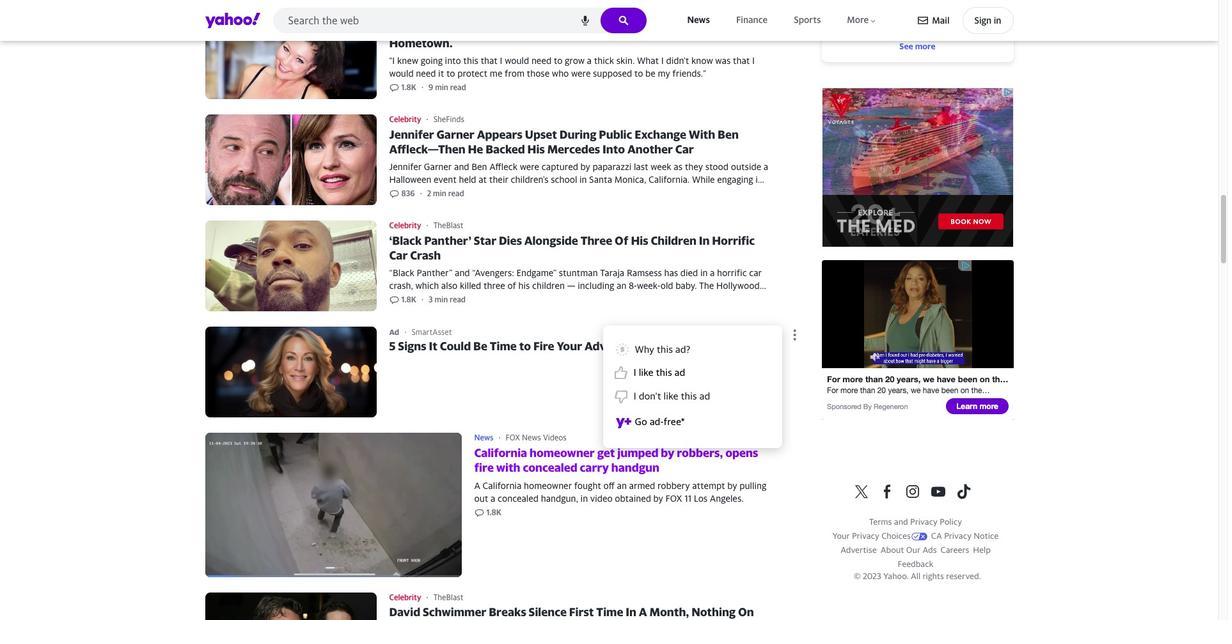 Task type: describe. For each thing, give the bounding box(es) containing it.
finance link
[[734, 12, 771, 29]]

he inside jennifer garner appears upset during public exchange with ben affleck—then he backed his mercedes into another car
[[468, 143, 483, 156]]

armed
[[629, 481, 655, 492]]

a inside a california homeowner fought off an armed robbery attempt by pulling out a concealed handgun, in video obtained by fox 11 los angeles.
[[474, 481, 481, 492]]

0 horizontal spatial children
[[532, 280, 565, 291]]

privacy policy link
[[911, 517, 962, 527]]

1 vertical spatial stuntman
[[389, 293, 428, 304]]

in down outside in the right of the page
[[756, 174, 763, 185]]

1 vertical spatial his
[[559, 293, 570, 304]]

1 horizontal spatial on
[[625, 293, 635, 304]]

help
[[973, 545, 991, 555]]

videos
[[543, 433, 567, 443]]

homeowner inside california homeowner get jumped by robbers, opens fire with concealed carry handgun
[[530, 446, 595, 460]]

i up my
[[661, 55, 664, 66]]

· for david schwimmer breaks silence first time in a month, nothing on link
[[426, 593, 428, 602]]

see more
[[900, 41, 936, 51]]

california homeowner get jumped by robbers, opens fire with concealed carry handgun
[[474, 446, 758, 475]]

in down the
[[695, 293, 703, 304]]

my
[[749, 21, 766, 35]]

ramsess
[[627, 268, 662, 279]]

in inside 'black panther' star dies alongside three of his children in horrific car crash
[[699, 234, 710, 247]]

"black
[[389, 268, 415, 279]]

his inside jennifer garner appears upset during public exchange with ben affleck—then he backed his mercedes into another car
[[528, 143, 545, 156]]

0 horizontal spatial need
[[416, 68, 436, 79]]

outside
[[731, 161, 762, 172]]

to up who at the left top
[[554, 55, 563, 66]]

concealed inside a california homeowner fought off an armed robbery attempt by pulling out a concealed handgun, in video obtained by fox 11 los angeles.
[[498, 494, 539, 504]]

car inside 'black panther' star dies alongside three of his children in horrific car crash
[[389, 249, 408, 263]]

free*
[[664, 416, 685, 427]]

more button
[[845, 12, 880, 29]]

celebrity for 'black
[[389, 221, 421, 230]]

exit
[[592, 306, 608, 317]]

captured
[[542, 161, 578, 172]]

terms link
[[870, 517, 892, 527]]

paparazzi
[[593, 161, 632, 172]]

terms
[[870, 517, 892, 527]]

theblast for schwimmer
[[434, 593, 464, 602]]

yahoo.
[[884, 571, 909, 582]]

last
[[634, 161, 649, 172]]

while
[[692, 174, 715, 185]]

then
[[595, 21, 623, 35]]

1 horizontal spatial ad
[[700, 391, 710, 402]]

california inside a california homeowner fought off an armed robbery attempt by pulling out a concealed handgun, in video obtained by fox 11 los angeles.
[[483, 481, 522, 492]]

2 advertisement region from the top
[[822, 260, 1014, 420]]

from
[[505, 68, 525, 79]]

to left 'be'
[[635, 68, 643, 79]]

another
[[628, 143, 673, 156]]

going
[[421, 55, 443, 66]]

privacy for ca privacy notice advertise about our ads careers help feedback
[[945, 531, 972, 541]]

outed
[[678, 21, 712, 35]]

celebrity · theblast for schwimmer
[[389, 593, 464, 602]]

ca privacy notice link
[[932, 531, 999, 541]]

and for panther'
[[455, 268, 470, 279]]

1 horizontal spatial need
[[532, 55, 552, 66]]

1 horizontal spatial your
[[833, 531, 850, 541]]

in inside a california homeowner fought off an armed robbery attempt by pulling out a concealed handgun, in video obtained by fox 11 los angeles.
[[581, 494, 588, 504]]

i up me in the left top of the page
[[500, 55, 503, 66]]

first
[[569, 606, 594, 619]]

sign in link
[[963, 7, 1014, 34]]

this left ad?
[[657, 344, 673, 355]]

children's
[[511, 174, 549, 185]]

2
[[427, 189, 431, 199]]

the inside '"black panther" and "avengers: endgame" stuntman taraja ramsess has died in a horrific car crash, which also killed three of his children — including an 8-week-old baby. the hollywood stuntman was driving a pickup truck with his five children on the interstate in dekalb county in georgia on halloween night. he turned onto an exit […]'
[[637, 293, 651, 304]]

and for garner
[[454, 161, 469, 172]]

jennifer for jennifer garner and ben affleck were captured by paparazzi last week as they stood outside a halloween event held at their children's school in santa monica, california. while engaging in conversation by affleck's black mercedes, the duo ...
[[389, 161, 422, 172]]

panther"
[[417, 268, 453, 279]]

see more link
[[835, 41, 1001, 52]]

why this ad? link
[[604, 338, 769, 361]]

i down the my
[[752, 55, 755, 66]]

1.8k for i became a huge onlyfans star at 56. then someone outed me to my hometown.
[[402, 83, 417, 92]]

5
[[389, 340, 396, 353]]

56.
[[576, 21, 593, 35]]

thick
[[594, 55, 614, 66]]

0 vertical spatial like
[[639, 367, 654, 378]]

affleck
[[490, 161, 518, 172]]

i like this ad button
[[609, 361, 766, 385]]

protect
[[458, 68, 488, 79]]

by inside california homeowner get jumped by robbers, opens fire with concealed carry handgun
[[661, 446, 675, 460]]

more
[[847, 14, 869, 25]]

read for star
[[450, 295, 466, 305]]

1 advertisement region from the top
[[822, 88, 1014, 248]]

stood
[[706, 161, 729, 172]]

'black
[[389, 234, 422, 247]]

died
[[681, 268, 698, 279]]

your privacy choices image
[[912, 533, 928, 541]]

view ad options image
[[786, 329, 804, 341]]

rights
[[923, 571, 944, 582]]

· left 2
[[420, 189, 422, 199]]

jennifer for jennifer garner appears upset during public exchange with ben affleck—then he backed his mercedes into another car
[[389, 128, 434, 141]]

time for be
[[490, 340, 517, 353]]

appears
[[477, 128, 523, 141]]

mercedes
[[547, 143, 600, 156]]

grow
[[565, 55, 585, 66]]

a up the
[[710, 268, 715, 279]]

garner for appears
[[437, 128, 475, 141]]

0 vertical spatial your
[[557, 340, 582, 353]]

crash,
[[389, 280, 413, 291]]

this down why this ad?
[[656, 367, 672, 378]]

1 horizontal spatial news
[[522, 433, 541, 443]]

monica,
[[615, 174, 647, 185]]

in up duo
[[580, 174, 587, 185]]

"i
[[389, 55, 395, 66]]

1 vertical spatial children
[[590, 293, 622, 304]]

interstate
[[653, 293, 693, 304]]

month,
[[650, 606, 689, 619]]

2 vertical spatial 1.8k
[[487, 508, 502, 518]]

my
[[658, 68, 670, 79]]

i became a huge onlyfans star at 56. then someone outed me to my hometown. link
[[205, 8, 801, 99]]

taraja
[[600, 268, 625, 279]]

upset
[[525, 128, 557, 141]]

was inside '"black panther" and "avengers: endgame" stuntman taraja ramsess has died in a horrific car crash, which also killed three of his children — including an 8-week-old baby. the hollywood stuntman was driving a pickup truck with his five children on the interstate in dekalb county in georgia on halloween night. he turned onto an exit […]'
[[431, 293, 446, 304]]

by up santa
[[581, 161, 590, 172]]

sports link
[[792, 12, 824, 29]]

'black panther' star dies alongside three of his children in horrific car crash link
[[205, 221, 801, 312]]

sports
[[794, 14, 821, 25]]

turned
[[529, 306, 556, 317]]

friends."
[[673, 68, 706, 79]]

were inside "i knew going into this that i would need to grow a thick skin. what i didn't know was that i would need it to protect me from those who were supposed to be my friends."
[[571, 68, 591, 79]]

footer containing terms
[[822, 484, 1014, 582]]

1 vertical spatial like
[[664, 391, 679, 402]]

i inside i became a huge onlyfans star at 56. then someone outed me to my hometown.
[[389, 21, 393, 35]]

garner for and
[[424, 161, 452, 172]]

this inside "i knew going into this that i would need to grow a thick skin. what i didn't know was that i would need it to protect me from those who were supposed to be my friends."
[[463, 55, 478, 66]]

"black panther" and "avengers: endgame" stuntman taraja ramsess has died in a horrific car crash, which also killed three of his children — including an 8-week-old baby. the hollywood stuntman was driving a pickup truck with his five children on the interstate in dekalb county in georgia on halloween night. he turned onto an exit […]
[[389, 268, 765, 317]]

homeowner inside a california homeowner fought off an armed robbery attempt by pulling out a concealed handgun, in video obtained by fox 11 los angeles.
[[524, 481, 572, 492]]

halloween inside '"black panther" and "avengers: endgame" stuntman taraja ramsess has died in a horrific car crash, which also killed three of his children — including an 8-week-old baby. the hollywood stuntman was driving a pickup truck with his five children on the interstate in dekalb county in georgia on halloween night. he turned onto an exit […]'
[[445, 306, 488, 317]]

1 horizontal spatial privacy
[[911, 517, 938, 527]]

0 horizontal spatial on
[[433, 306, 443, 317]]

were inside jennifer garner and ben affleck were captured by paparazzi last week as they stood outside a halloween event held at their children's school in santa monica, california. while engaging in conversation by affleck's black mercedes, the duo ...
[[520, 161, 539, 172]]

...
[[594, 187, 600, 198]]

search image
[[618, 15, 629, 26]]

week-
[[637, 280, 661, 291]]

his inside 'black panther' star dies alongside three of his children in horrific car crash
[[631, 234, 649, 247]]

—
[[567, 280, 576, 291]]

privacy for your privacy choices
[[852, 531, 880, 541]]

the
[[699, 280, 714, 291]]

he inside '"black panther" and "avengers: endgame" stuntman taraja ramsess has died in a horrific car crash, which also killed three of his children — including an 8-week-old baby. the hollywood stuntman was driving a pickup truck with his five children on the interstate in dekalb county in georgia on halloween night. he turned onto an exit […]'
[[515, 306, 527, 317]]

· left 9
[[422, 83, 424, 92]]

11
[[685, 494, 692, 504]]

mail link
[[918, 9, 950, 32]]

careers link
[[941, 545, 970, 555]]

horrific
[[712, 234, 755, 247]]

david schwimmer breaks silence first time in a month, nothing on link
[[205, 593, 801, 621]]

in up the
[[701, 268, 708, 279]]

· left 3
[[422, 295, 424, 305]]

mercedes,
[[516, 187, 558, 198]]

off
[[604, 481, 615, 492]]

shefinds
[[434, 115, 464, 124]]

news · fox news videos
[[474, 433, 567, 443]]

car
[[749, 268, 762, 279]]

fox inside a california homeowner fought off an armed robbery attempt by pulling out a concealed handgun, in video obtained by fox 11 los angeles.
[[666, 494, 682, 504]]

get
[[597, 446, 615, 460]]



Task type: vqa. For each thing, say whether or not it's contained in the screenshot.
Books within 'We love our Kindles. How else can you transport a library's worth of books in something that weighs less than a paperback? The'
no



Task type: locate. For each thing, give the bounding box(es) containing it.
ad · smartasset
[[389, 327, 452, 337]]

1 jennifer from the top
[[389, 128, 434, 141]]

stuntman up —
[[559, 268, 598, 279]]

star inside i became a huge onlyfans star at 56. then someone outed me to my hometown.
[[536, 21, 558, 35]]

to left fire
[[519, 340, 531, 353]]

1.8k · 9 min read
[[402, 83, 466, 92]]

was down which on the left of page
[[431, 293, 446, 304]]

homeowner down videos
[[530, 446, 595, 460]]

celebrity up david
[[389, 593, 421, 602]]

1 celebrity from the top
[[389, 115, 421, 124]]

of
[[615, 234, 629, 247]]

stuntman up georgia
[[389, 293, 428, 304]]

this down the i like this ad button
[[681, 391, 697, 402]]

his
[[519, 280, 530, 291], [559, 293, 570, 304]]

fox left videos
[[506, 433, 520, 443]]

a inside a california homeowner fought off an armed robbery attempt by pulling out a concealed handgun, in video obtained by fox 11 los angeles.
[[491, 494, 496, 504]]

1 vertical spatial celebrity · theblast
[[389, 593, 464, 602]]

1 horizontal spatial his
[[559, 293, 570, 304]]

by up angeles.
[[728, 481, 737, 492]]

2 vertical spatial and
[[894, 517, 908, 527]]

min for became
[[435, 83, 448, 92]]

that down the 'to'
[[733, 55, 750, 66]]

jennifer inside jennifer garner and ben affleck were captured by paparazzi last week as they stood outside a halloween event held at their children's school in santa monica, california. while engaging in conversation by affleck's black mercedes, the duo ...
[[389, 161, 422, 172]]

0 vertical spatial children
[[532, 280, 565, 291]]

toolbar
[[918, 7, 1014, 34]]

garner down shefinds
[[437, 128, 475, 141]]

car up as on the top right of the page
[[676, 143, 694, 156]]

celebrity · theblast for panther'
[[389, 221, 464, 230]]

1 celebrity · theblast from the top
[[389, 221, 464, 230]]

his right 'of'
[[519, 280, 530, 291]]

in left horrific
[[699, 234, 710, 247]]

fox
[[506, 433, 520, 443], [666, 494, 682, 504]]

your up advertise link
[[833, 531, 850, 541]]

and up choices
[[894, 517, 908, 527]]

1 horizontal spatial like
[[664, 391, 679, 402]]

1 vertical spatial an
[[580, 306, 590, 317]]

ca
[[932, 531, 942, 541]]

2 that from the left
[[733, 55, 750, 66]]

0 vertical spatial on
[[625, 293, 635, 304]]

read down protect
[[450, 83, 466, 92]]

driving
[[448, 293, 476, 304]]

about our ads link
[[881, 545, 937, 555]]

in left month,
[[626, 606, 637, 619]]

with right fire
[[496, 462, 521, 475]]

a left month,
[[639, 606, 647, 619]]

1 vertical spatial concealed
[[498, 494, 539, 504]]

ca privacy notice advertise about our ads careers help feedback
[[841, 531, 999, 570]]

theblast
[[434, 221, 464, 230], [434, 593, 464, 602]]

0 vertical spatial celebrity · theblast
[[389, 221, 464, 230]]

engaging
[[717, 174, 753, 185]]

1 that from the left
[[481, 55, 498, 66]]

time for first
[[597, 606, 623, 619]]

was
[[716, 55, 731, 66], [431, 293, 446, 304]]

1 vertical spatial min
[[433, 189, 446, 199]]

in inside david schwimmer breaks silence first time in a month, nothing on
[[626, 606, 637, 619]]

and up killed
[[455, 268, 470, 279]]

min for panther'
[[435, 295, 448, 305]]

ad down the i like this ad button
[[700, 391, 710, 402]]

2 jennifer from the top
[[389, 161, 422, 172]]

i down why
[[634, 367, 636, 378]]

garner inside jennifer garner appears upset during public exchange with ben affleck—then he backed his mercedes into another car
[[437, 128, 475, 141]]

why this ad?
[[635, 344, 691, 355]]

· for jennifer garner appears upset during public exchange with ben affleck—then he backed his mercedes into another car link
[[426, 115, 428, 124]]

the down school on the left top of page
[[560, 187, 573, 198]]

0 vertical spatial advertisement region
[[822, 88, 1014, 248]]

his right of
[[631, 234, 649, 247]]

in up the "ad"
[[389, 306, 397, 317]]

he down truck
[[515, 306, 527, 317]]

a inside "i knew going into this that i would need to grow a thick skin. what i didn't know was that i would need it to protect me from those who were supposed to be my friends."
[[587, 55, 592, 66]]

like right don't
[[664, 391, 679, 402]]

concealed right out
[[498, 494, 539, 504]]

children up exit
[[590, 293, 622, 304]]

lifestyle · huffpost
[[389, 8, 462, 18]]

0 horizontal spatial were
[[520, 161, 539, 172]]

fox down robbery
[[666, 494, 682, 504]]

ben inside jennifer garner appears upset during public exchange with ben affleck—then he backed his mercedes into another car
[[718, 128, 739, 141]]

that up me in the left top of the page
[[481, 55, 498, 66]]

1 horizontal spatial with
[[539, 293, 556, 304]]

0 vertical spatial were
[[571, 68, 591, 79]]

1.8k for 'black panther' star dies alongside three of his children in horrific car crash
[[402, 295, 417, 305]]

1 vertical spatial theblast
[[434, 593, 464, 602]]

with inside california homeowner get jumped by robbers, opens fire with concealed carry handgun
[[496, 462, 521, 475]]

1.8k down out
[[487, 508, 502, 518]]

endgame"
[[517, 268, 557, 279]]

ben inside jennifer garner and ben affleck were captured by paparazzi last week as they stood outside a halloween event held at their children's school in santa monica, california. while engaging in conversation by affleck's black mercedes, the duo ...
[[472, 161, 487, 172]]

i like this ad
[[634, 367, 685, 378]]

1 vertical spatial homeowner
[[524, 481, 572, 492]]

were up children's
[[520, 161, 539, 172]]

1 horizontal spatial fox
[[666, 494, 682, 504]]

0 vertical spatial with
[[539, 293, 556, 304]]

georgia
[[399, 306, 430, 317]]

children
[[651, 234, 697, 247]]

has
[[664, 268, 678, 279]]

onto
[[559, 306, 578, 317]]

1 vertical spatial was
[[431, 293, 446, 304]]

exchange
[[635, 128, 687, 141]]

angeles.
[[710, 494, 744, 504]]

smartasset link
[[412, 328, 452, 337]]

0 horizontal spatial star
[[474, 234, 497, 247]]

a right grow
[[587, 55, 592, 66]]

privacy up advertise
[[852, 531, 880, 541]]

killed
[[460, 280, 481, 291]]

affleck's
[[456, 187, 490, 198]]

1 vertical spatial a
[[474, 481, 481, 492]]

need down going
[[416, 68, 436, 79]]

their
[[489, 174, 509, 185]]

policy
[[940, 517, 962, 527]]

a inside i became a huge onlyfans star at 56. then someone outed me to my hometown.
[[441, 21, 449, 35]]

jennifer inside jennifer garner appears upset during public exchange with ben affleck—then he backed his mercedes into another car
[[389, 128, 434, 141]]

1 horizontal spatial star
[[536, 21, 558, 35]]

to
[[554, 55, 563, 66], [447, 68, 455, 79], [635, 68, 643, 79], [519, 340, 531, 353]]

0 horizontal spatial his
[[519, 280, 530, 291]]

1 vertical spatial 1.8k comments element
[[402, 295, 417, 305]]

0 horizontal spatial ad
[[675, 367, 685, 378]]

· up panther'
[[426, 221, 428, 230]]

ben up at
[[472, 161, 487, 172]]

his down upset
[[528, 143, 545, 156]]

in
[[994, 15, 1002, 26], [580, 174, 587, 185], [756, 174, 763, 185], [701, 268, 708, 279], [695, 293, 703, 304], [389, 306, 397, 317], [581, 494, 588, 504]]

homeowner up handgun,
[[524, 481, 572, 492]]

0 horizontal spatial would
[[389, 68, 414, 79]]

was right know
[[716, 55, 731, 66]]

1 horizontal spatial in
[[699, 234, 710, 247]]

1 vertical spatial the
[[637, 293, 651, 304]]

0 vertical spatial stuntman
[[559, 268, 598, 279]]

1.8k comments element up georgia
[[402, 295, 417, 305]]

out
[[474, 494, 488, 504]]

0 vertical spatial was
[[716, 55, 731, 66]]

your privacy choices
[[833, 531, 911, 541]]

0 vertical spatial star
[[536, 21, 558, 35]]

0 horizontal spatial time
[[490, 340, 517, 353]]

· right the "ad"
[[404, 327, 407, 337]]

the down week-
[[637, 293, 651, 304]]

footer
[[822, 484, 1014, 582]]

knew
[[397, 55, 419, 66]]

0 vertical spatial his
[[528, 143, 545, 156]]

1 vertical spatial would
[[389, 68, 414, 79]]

concealed down videos
[[523, 462, 578, 475]]

0 horizontal spatial with
[[496, 462, 521, 475]]

3 celebrity from the top
[[389, 593, 421, 602]]

old
[[661, 280, 674, 291]]

1 horizontal spatial children
[[590, 293, 622, 304]]

a right outside in the right of the page
[[764, 161, 769, 172]]

1 theblast from the top
[[434, 221, 464, 230]]

celebrity for david
[[389, 593, 421, 602]]

1 vertical spatial on
[[433, 306, 443, 317]]

baby.
[[676, 280, 697, 291]]

conversation
[[389, 187, 442, 198]]

jennifer down celebrity · shefinds
[[389, 128, 434, 141]]

celebrity up 'black
[[389, 221, 421, 230]]

0 vertical spatial garner
[[437, 128, 475, 141]]

None search field
[[273, 8, 647, 37]]

1.8k comments element for california homeowner get jumped by robbers, opens fire with concealed carry handgun
[[487, 508, 502, 518]]

1 vertical spatial his
[[631, 234, 649, 247]]

on down '1.8k · 3 min read'
[[433, 306, 443, 317]]

1.8k comments element
[[402, 83, 417, 93], [402, 295, 417, 305], [487, 508, 502, 518]]

nothing
[[692, 606, 736, 619]]

an inside a california homeowner fought off an armed robbery attempt by pulling out a concealed handgun, in video obtained by fox 11 los angeles.
[[617, 481, 627, 492]]

2 vertical spatial a
[[639, 606, 647, 619]]

halloween inside jennifer garner and ben affleck were captured by paparazzi last week as they stood outside a halloween event held at their children's school in santa monica, california. while engaging in conversation by affleck's black mercedes, the duo ...
[[389, 174, 432, 185]]

1 vertical spatial 1.8k
[[402, 295, 417, 305]]

· up became at top left
[[424, 8, 426, 18]]

supposed
[[593, 68, 632, 79]]

read for a
[[450, 83, 466, 92]]

pulling
[[740, 481, 767, 492]]

star left the dies
[[474, 234, 497, 247]]

0 horizontal spatial that
[[481, 55, 498, 66]]

· for 'black panther' star dies alongside three of his children in horrific car crash link
[[426, 221, 428, 230]]

your
[[557, 340, 582, 353], [833, 531, 850, 541]]

news up fire
[[474, 433, 494, 443]]

1 vertical spatial your
[[833, 531, 850, 541]]

to inside 5 signs it could be time to fire your advisor link
[[519, 340, 531, 353]]

onlyfans
[[483, 21, 533, 35]]

who
[[552, 68, 569, 79]]

0 horizontal spatial privacy
[[852, 531, 880, 541]]

0 horizontal spatial the
[[560, 187, 573, 198]]

ben right with
[[718, 128, 739, 141]]

county
[[736, 293, 765, 304]]

1.8k left 9
[[402, 83, 417, 92]]

0 vertical spatial his
[[519, 280, 530, 291]]

your right fire
[[557, 340, 582, 353]]

2 celebrity from the top
[[389, 221, 421, 230]]

1 vertical spatial need
[[416, 68, 436, 79]]

as
[[674, 161, 683, 172]]

0 vertical spatial read
[[450, 83, 466, 92]]

836 comments element
[[402, 189, 415, 199]]

min right 2
[[433, 189, 446, 199]]

celebrity for jennifer
[[389, 115, 421, 124]]

to right it
[[447, 68, 455, 79]]

1 horizontal spatial would
[[505, 55, 529, 66]]

an right off on the bottom of the page
[[617, 481, 627, 492]]

0 vertical spatial a
[[441, 21, 449, 35]]

california.
[[649, 174, 690, 185]]

car down 'black
[[389, 249, 408, 263]]

privacy up your privacy choices image
[[911, 517, 938, 527]]

1 vertical spatial ben
[[472, 161, 487, 172]]

1 vertical spatial ad
[[700, 391, 710, 402]]

a inside jennifer garner and ben affleck were captured by paparazzi last week as they stood outside a halloween event held at their children's school in santa monica, california. while engaging in conversation by affleck's black mercedes, the duo ...
[[764, 161, 769, 172]]

fire
[[534, 340, 554, 353]]

video
[[590, 494, 613, 504]]

help link
[[973, 545, 991, 555]]

1 horizontal spatial his
[[631, 234, 649, 247]]

836 · 2 min read
[[402, 189, 464, 199]]

2 theblast from the top
[[434, 593, 464, 602]]

2 vertical spatial read
[[450, 295, 466, 305]]

halloween up conversation
[[389, 174, 432, 185]]

in
[[699, 234, 710, 247], [626, 606, 637, 619]]

a california homeowner fought off an armed robbery attempt by pulling out a concealed handgun, in video obtained by fox 11 los angeles.
[[474, 481, 767, 504]]

news inside 'link'
[[688, 14, 710, 25]]

0 vertical spatial need
[[532, 55, 552, 66]]

1 vertical spatial california
[[483, 481, 522, 492]]

concealed inside california homeowner get jumped by robbers, opens fire with concealed carry handgun
[[523, 462, 578, 475]]

five
[[572, 293, 587, 304]]

dekalb
[[705, 293, 734, 304]]

california inside california homeowner get jumped by robbers, opens fire with concealed carry handgun
[[474, 446, 527, 460]]

2 horizontal spatial privacy
[[945, 531, 972, 541]]

read for appears
[[448, 189, 464, 199]]

could
[[440, 340, 471, 353]]

on down 8-
[[625, 293, 635, 304]]

with inside '"black panther" and "avengers: endgame" stuntman taraja ramsess has died in a horrific car crash, which also killed three of his children — including an 8-week-old baby. the hollywood stuntman was driving a pickup truck with his five children on the interstate in dekalb county in georgia on halloween night. he turned onto an exit […]'
[[539, 293, 556, 304]]

1.8k comments element for 'black panther' star dies alongside three of his children in horrific car crash
[[402, 295, 417, 305]]

1.8k comments element down out
[[487, 508, 502, 518]]

a down killed
[[478, 293, 483, 304]]

1.8k comments element for i became a huge onlyfans star at 56. then someone outed me to my hometown.
[[402, 83, 417, 93]]

read down also
[[450, 295, 466, 305]]

fought
[[574, 481, 601, 492]]

0 vertical spatial 1.8k comments element
[[402, 83, 417, 93]]

0 vertical spatial ben
[[718, 128, 739, 141]]

theblast for panther'
[[434, 221, 464, 230]]

0 vertical spatial in
[[699, 234, 710, 247]]

in right 'sign'
[[994, 15, 1002, 26]]

1 vertical spatial read
[[448, 189, 464, 199]]

car
[[676, 143, 694, 156], [389, 249, 408, 263]]

· up schwimmer
[[426, 593, 428, 602]]

2 horizontal spatial a
[[639, 606, 647, 619]]

0 vertical spatial he
[[468, 143, 483, 156]]

2 vertical spatial celebrity
[[389, 593, 421, 602]]

0 vertical spatial jennifer
[[389, 128, 434, 141]]

like down why
[[639, 367, 654, 378]]

the inside jennifer garner and ben affleck were captured by paparazzi last week as they stood outside a halloween event held at their children's school in santa monica, california. while engaging in conversation by affleck's black mercedes, the duo ...
[[560, 187, 573, 198]]

news left me
[[688, 14, 710, 25]]

2 celebrity · theblast from the top
[[389, 593, 464, 602]]

at
[[479, 174, 487, 185]]

they
[[685, 161, 703, 172]]

1.8k
[[402, 83, 417, 92], [402, 295, 417, 305], [487, 508, 502, 518]]

attempt
[[692, 481, 725, 492]]

advertise link
[[841, 545, 877, 555]]

time right be
[[490, 340, 517, 353]]

0 horizontal spatial stuntman
[[389, 293, 428, 304]]

time inside david schwimmer breaks silence first time in a month, nothing on
[[597, 606, 623, 619]]

i don't like this ad button
[[615, 385, 771, 408]]

his up onto
[[559, 293, 570, 304]]

0 horizontal spatial in
[[626, 606, 637, 619]]

with up turned
[[539, 293, 556, 304]]

Search query text field
[[273, 8, 647, 33]]

1 vertical spatial and
[[455, 268, 470, 279]]

1 horizontal spatial halloween
[[445, 306, 488, 317]]

car inside jennifer garner appears upset during public exchange with ben affleck—then he backed his mercedes into another car
[[676, 143, 694, 156]]

carry
[[580, 462, 609, 475]]

an down five
[[580, 306, 590, 317]]

star
[[536, 21, 558, 35], [474, 234, 497, 247]]

star left at
[[536, 21, 558, 35]]

1 vertical spatial car
[[389, 249, 408, 263]]

theblast up panther'
[[434, 221, 464, 230]]

robbers,
[[677, 446, 723, 460]]

finance
[[736, 14, 768, 25]]

by down robbery
[[654, 494, 663, 504]]

0 horizontal spatial like
[[639, 367, 654, 378]]

0 vertical spatial fox
[[506, 433, 520, 443]]

0 horizontal spatial fox
[[506, 433, 520, 443]]

and inside jennifer garner and ben affleck were captured by paparazzi last week as they stood outside a halloween event held at their children's school in santa monica, california. while engaging in conversation by affleck's black mercedes, the duo ...
[[454, 161, 469, 172]]

1 vertical spatial celebrity
[[389, 221, 421, 230]]

advertisement region
[[822, 88, 1014, 248], [822, 260, 1014, 420]]

california up out
[[483, 481, 522, 492]]

a inside david schwimmer breaks silence first time in a month, nothing on
[[639, 606, 647, 619]]

star inside 'black panther' star dies alongside three of his children in horrific car crash
[[474, 234, 497, 247]]

1 vertical spatial star
[[474, 234, 497, 247]]

in inside toolbar
[[994, 15, 1002, 26]]

1 vertical spatial with
[[496, 462, 521, 475]]

· left videos
[[499, 433, 501, 443]]

i left don't
[[634, 391, 636, 402]]

1 horizontal spatial stuntman
[[559, 268, 598, 279]]

1 horizontal spatial were
[[571, 68, 591, 79]]

stuntman
[[559, 268, 598, 279], [389, 293, 428, 304]]

0 vertical spatial california
[[474, 446, 527, 460]]

in down fought
[[581, 494, 588, 504]]

©
[[854, 571, 861, 582]]

would down knew
[[389, 68, 414, 79]]

by down event
[[444, 187, 454, 198]]

news for news · fox news videos
[[474, 433, 494, 443]]

1 horizontal spatial ben
[[718, 128, 739, 141]]

1 vertical spatial halloween
[[445, 306, 488, 317]]

min for garner
[[433, 189, 446, 199]]

was inside "i knew going into this that i would need to grow a thick skin. what i didn't know was that i would need it to protect me from those who were supposed to be my friends."
[[716, 55, 731, 66]]

silence
[[529, 606, 567, 619]]

your privacy choices link
[[833, 531, 928, 541]]

0 vertical spatial an
[[617, 280, 627, 291]]

by right jumped
[[661, 446, 675, 460]]

a
[[587, 55, 592, 66], [764, 161, 769, 172], [710, 268, 715, 279], [478, 293, 483, 304], [491, 494, 496, 504]]

toolbar containing mail
[[918, 7, 1014, 34]]

0 vertical spatial and
[[454, 161, 469, 172]]

and up held
[[454, 161, 469, 172]]

ads
[[923, 545, 937, 555]]

into
[[603, 143, 625, 156]]

0 horizontal spatial news
[[474, 433, 494, 443]]

1 vertical spatial garner
[[424, 161, 452, 172]]

be
[[646, 68, 656, 79]]

advisor
[[585, 340, 627, 353]]

need up those
[[532, 55, 552, 66]]

theblast up schwimmer
[[434, 593, 464, 602]]

0 vertical spatial the
[[560, 187, 573, 198]]

0 horizontal spatial ben
[[472, 161, 487, 172]]

0 horizontal spatial halloween
[[389, 174, 432, 185]]

children down 'endgame"'
[[532, 280, 565, 291]]

0 horizontal spatial he
[[468, 143, 483, 156]]

celebrity · theblast up david
[[389, 593, 464, 602]]

0 vertical spatial ad
[[675, 367, 685, 378]]

· for i became a huge onlyfans star at 56. then someone outed me to my hometown. link
[[424, 8, 426, 18]]

skin.
[[617, 55, 635, 66]]

choices
[[882, 531, 911, 541]]

0 horizontal spatial your
[[557, 340, 582, 353]]

garner inside jennifer garner and ben affleck were captured by paparazzi last week as they stood outside a halloween event held at their children's school in santa monica, california. while engaging in conversation by affleck's black mercedes, the duo ...
[[424, 161, 452, 172]]

all
[[911, 571, 921, 582]]

news for news
[[688, 14, 710, 25]]

privacy inside ca privacy notice advertise about our ads careers help feedback
[[945, 531, 972, 541]]

california up fire
[[474, 446, 527, 460]]

0 vertical spatial time
[[490, 340, 517, 353]]

1 vertical spatial fox
[[666, 494, 682, 504]]

and inside '"black panther" and "avengers: endgame" stuntman taraja ramsess has died in a horrific car crash, which also killed three of his children — including an 8-week-old baby. the hollywood stuntman was driving a pickup truck with his five children on the interstate in dekalb county in georgia on halloween night. he turned onto an exit […]'
[[455, 268, 470, 279]]

jennifer garner appears upset during public exchange with ben affleck—then he backed his mercedes into another car
[[389, 128, 739, 156]]

player iframe element
[[205, 433, 462, 577]]

[…]
[[610, 306, 623, 317]]

ad-
[[650, 416, 664, 427]]

a down huffpost
[[441, 21, 449, 35]]

1 horizontal spatial time
[[597, 606, 623, 619]]

· for california homeowner get jumped by robbers, opens fire with concealed carry handgun link
[[499, 433, 501, 443]]

· for 5 signs it could be time to fire your advisor link
[[404, 327, 407, 337]]

ad down ad?
[[675, 367, 685, 378]]



